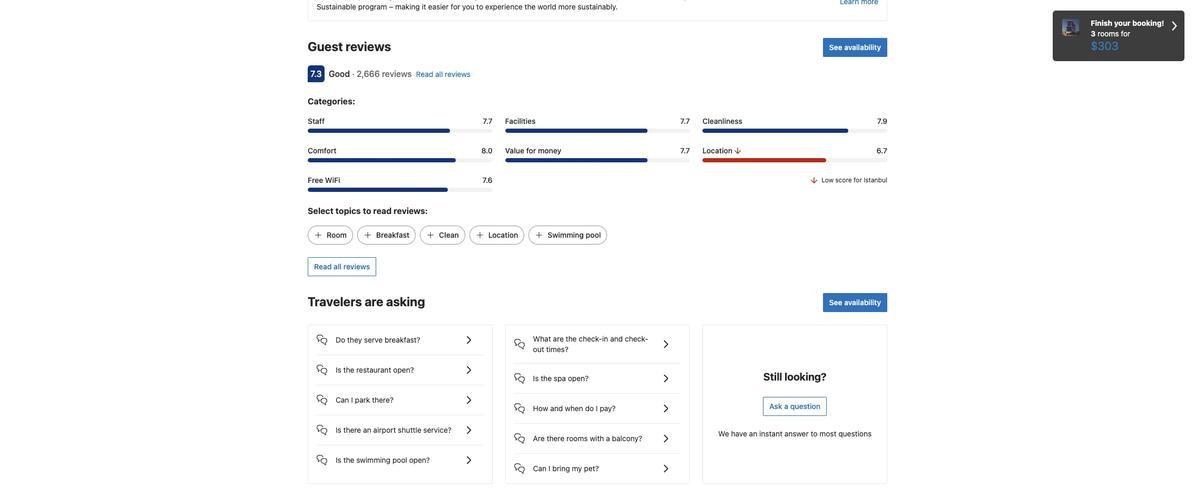 Task type: locate. For each thing, give the bounding box(es) containing it.
a left balcony?
[[606, 434, 610, 443]]

1 vertical spatial are
[[553, 334, 564, 343]]

the left swimming on the left
[[344, 455, 355, 464]]

i for can i park there?
[[351, 395, 353, 404]]

the
[[786, 0, 797, 0], [525, 2, 536, 11], [566, 334, 577, 343], [344, 365, 355, 374], [541, 374, 552, 383], [344, 455, 355, 464]]

0 vertical spatial location
[[703, 146, 733, 155]]

to
[[753, 0, 760, 0], [477, 2, 484, 11], [363, 206, 371, 215], [811, 429, 818, 438]]

0 horizontal spatial there
[[344, 425, 361, 434]]

7.3
[[311, 69, 322, 78]]

1 horizontal spatial rooms
[[1098, 29, 1120, 38]]

1 vertical spatial and
[[611, 334, 623, 343]]

instant
[[760, 429, 783, 438]]

finish
[[1091, 18, 1113, 27]]

can left bring
[[533, 464, 547, 473]]

there inside button
[[547, 434, 565, 443]]

1 vertical spatial see availability
[[830, 298, 882, 307]]

staff
[[308, 116, 325, 125]]

2 vertical spatial and
[[551, 404, 563, 413]]

0 horizontal spatial are
[[365, 294, 384, 309]]

and inside what are the check-in and check- out times?
[[611, 334, 623, 343]]

0 vertical spatial pool
[[586, 230, 601, 239]]

pool
[[586, 230, 601, 239], [393, 455, 407, 464]]

are
[[365, 294, 384, 309], [553, 334, 564, 343]]

is left the spa
[[533, 374, 539, 383]]

1 horizontal spatial a
[[785, 402, 789, 411]]

pet?
[[584, 464, 599, 473]]

the inside what are the check-in and check- out times?
[[566, 334, 577, 343]]

with up sustainably.
[[592, 0, 606, 0]]

rooms inside button
[[567, 434, 588, 443]]

is inside is the restaurant open? button
[[336, 365, 342, 374]]

0 vertical spatial with
[[592, 0, 606, 0]]

ask a question button
[[764, 397, 827, 416]]

pool right swimming on the left
[[393, 455, 407, 464]]

comfort 8.0 meter
[[308, 158, 493, 162]]

booking!
[[1133, 18, 1165, 27]]

are there rooms with a balcony? button
[[514, 424, 681, 445]]

they
[[347, 335, 362, 344]]

pool right swimming
[[586, 230, 601, 239]]

0 horizontal spatial location
[[489, 230, 519, 239]]

rated good element
[[329, 69, 350, 78]]

for down your at top right
[[1122, 29, 1131, 38]]

an inside "button"
[[363, 425, 372, 434]]

room
[[327, 230, 347, 239]]

check- up is the spa open? button
[[579, 334, 603, 343]]

1 vertical spatial availability
[[845, 298, 882, 307]]

open? right the spa
[[568, 374, 589, 383]]

1 horizontal spatial i
[[549, 464, 551, 473]]

restaurant
[[357, 365, 391, 374]]

are left the asking
[[365, 294, 384, 309]]

open? down shuttle at bottom
[[409, 455, 430, 464]]

0 horizontal spatial an
[[363, 425, 372, 434]]

0 horizontal spatial check-
[[579, 334, 603, 343]]

still looking?
[[764, 370, 827, 383]]

an right have
[[750, 429, 758, 438]]

–
[[389, 2, 393, 11]]

all inside button
[[334, 262, 342, 271]]

1 horizontal spatial can
[[533, 464, 547, 473]]

the down sustainable.
[[525, 2, 536, 11]]

1 horizontal spatial and
[[611, 334, 623, 343]]

rooms inside finish your booking! 3 rooms for $303
[[1098, 29, 1120, 38]]

there down park
[[344, 425, 361, 434]]

see
[[830, 43, 843, 51], [830, 298, 843, 307]]

1 vertical spatial all
[[334, 262, 342, 271]]

location 6.7 meter
[[703, 158, 888, 162]]

for down becoming
[[451, 2, 460, 11]]

1 vertical spatial can
[[533, 464, 547, 473]]

is the swimming pool open?
[[336, 455, 430, 464]]

0 vertical spatial can
[[336, 395, 349, 404]]

i right 'do'
[[596, 404, 598, 413]]

0 horizontal spatial can
[[336, 395, 349, 404]]

see availability
[[830, 43, 882, 51], [830, 298, 882, 307]]

0 horizontal spatial all
[[334, 262, 342, 271]]

1 vertical spatial read all reviews
[[314, 262, 370, 271]]

and right how
[[551, 404, 563, 413]]

reviews
[[346, 39, 391, 54], [382, 69, 412, 78], [445, 69, 471, 78], [344, 262, 370, 271]]

it
[[422, 2, 426, 11]]

when
[[565, 404, 584, 413]]

sustainable.
[[500, 0, 540, 0]]

sustainably.
[[578, 2, 618, 11]]

see availability for guest reviews
[[830, 43, 882, 51]]

and
[[696, 0, 709, 0], [611, 334, 623, 343], [551, 404, 563, 413]]

7.7
[[483, 116, 493, 125], [681, 116, 690, 125], [681, 146, 690, 155]]

staff 7.7 meter
[[308, 128, 493, 133]]

1 see from the top
[[830, 43, 843, 51]]

we've
[[542, 0, 563, 0]]

good · 2,666 reviews
[[329, 69, 412, 78]]

i left park
[[351, 395, 353, 404]]

topics
[[336, 206, 361, 215]]

i
[[351, 395, 353, 404], [596, 404, 598, 413], [549, 464, 551, 473]]

open? for is the spa open?
[[568, 374, 589, 383]]

are for asking
[[365, 294, 384, 309]]

park
[[355, 395, 370, 404]]

how
[[533, 404, 549, 413]]

rooms up my
[[567, 434, 588, 443]]

for inside the this property is taking steps towards becoming more sustainable. we've worked with experts such as travalyst and sustainalize to create the travel sustainable program – making it easier for you to experience the world more sustainably.
[[451, 2, 460, 11]]

with up "can i bring my pet?" button
[[590, 434, 604, 443]]

review categories element
[[308, 95, 355, 107]]

and inside the how and when do i pay? 'button'
[[551, 404, 563, 413]]

is the spa open? button
[[514, 364, 681, 385]]

and right travalyst
[[696, 0, 709, 0]]

see availability button
[[823, 38, 888, 57], [823, 293, 888, 312]]

see for guest reviews
[[830, 43, 843, 51]]

1 horizontal spatial location
[[703, 146, 733, 155]]

0 vertical spatial see availability
[[830, 43, 882, 51]]

what are the check-in and check- out times? button
[[514, 325, 681, 355]]

how and when do i pay?
[[533, 404, 616, 413]]

1 horizontal spatial more
[[559, 2, 576, 11]]

select topics to read reviews:
[[308, 206, 428, 215]]

the up times?
[[566, 334, 577, 343]]

0 vertical spatial more
[[480, 0, 498, 0]]

is
[[336, 365, 342, 374], [533, 374, 539, 383], [336, 425, 342, 434], [336, 455, 342, 464]]

the left the spa
[[541, 374, 552, 383]]

1 vertical spatial see availability button
[[823, 293, 888, 312]]

availability for guest reviews
[[845, 43, 882, 51]]

2 see availability from the top
[[830, 298, 882, 307]]

all
[[436, 69, 443, 78], [334, 262, 342, 271]]

i left bring
[[549, 464, 551, 473]]

more up experience
[[480, 0, 498, 0]]

this
[[317, 0, 331, 0]]

can i park there?
[[336, 395, 394, 404]]

more down worked
[[559, 2, 576, 11]]

0 vertical spatial rooms
[[1098, 29, 1120, 38]]

1 vertical spatial read
[[314, 262, 332, 271]]

pay?
[[600, 404, 616, 413]]

most
[[820, 429, 837, 438]]

availability
[[845, 43, 882, 51], [845, 298, 882, 307]]

are inside what are the check-in and check- out times?
[[553, 334, 564, 343]]

availability for travelers are asking
[[845, 298, 882, 307]]

is inside is the swimming pool open? button
[[336, 455, 342, 464]]

0 horizontal spatial pool
[[393, 455, 407, 464]]

0 horizontal spatial read
[[314, 262, 332, 271]]

read all reviews inside button
[[314, 262, 370, 271]]

0 vertical spatial are
[[365, 294, 384, 309]]

location
[[703, 146, 733, 155], [489, 230, 519, 239]]

there?
[[372, 395, 394, 404]]

scored 7.3 element
[[308, 65, 325, 82]]

2 see from the top
[[830, 298, 843, 307]]

open? for is the restaurant open?
[[393, 365, 414, 374]]

0 vertical spatial read
[[416, 69, 434, 78]]

0 horizontal spatial and
[[551, 404, 563, 413]]

1 vertical spatial pool
[[393, 455, 407, 464]]

low score for istanbul
[[822, 176, 888, 184]]

0 vertical spatial see
[[830, 43, 843, 51]]

we
[[719, 429, 730, 438]]

can left park
[[336, 395, 349, 404]]

an
[[363, 425, 372, 434], [750, 429, 758, 438]]

0 vertical spatial availability
[[845, 43, 882, 51]]

there inside "button"
[[344, 425, 361, 434]]

see availability button for travelers are asking
[[823, 293, 888, 312]]

1 horizontal spatial all
[[436, 69, 443, 78]]

is down do
[[336, 365, 342, 374]]

and right in
[[611, 334, 623, 343]]

an left airport
[[363, 425, 372, 434]]

1 vertical spatial see
[[830, 298, 843, 307]]

0 horizontal spatial rooms
[[567, 434, 588, 443]]

is left swimming on the left
[[336, 455, 342, 464]]

is there an airport shuttle service?
[[336, 425, 452, 434]]

with inside button
[[590, 434, 604, 443]]

0 vertical spatial and
[[696, 0, 709, 0]]

open? up can i park there? button at the bottom left
[[393, 365, 414, 374]]

pool inside button
[[393, 455, 407, 464]]

to left most at right
[[811, 429, 818, 438]]

rooms down finish
[[1098, 29, 1120, 38]]

is down can i park there?
[[336, 425, 342, 434]]

steps
[[395, 0, 414, 0]]

select
[[308, 206, 334, 215]]

wifi
[[325, 175, 340, 184]]

with
[[592, 0, 606, 0], [590, 434, 604, 443]]

1 vertical spatial a
[[606, 434, 610, 443]]

0 horizontal spatial i
[[351, 395, 353, 404]]

is inside is the spa open? button
[[533, 374, 539, 383]]

is for is there an airport shuttle service?
[[336, 425, 342, 434]]

2 horizontal spatial i
[[596, 404, 598, 413]]

is inside is there an airport shuttle service? "button"
[[336, 425, 342, 434]]

2 horizontal spatial and
[[696, 0, 709, 0]]

1 horizontal spatial an
[[750, 429, 758, 438]]

there right are
[[547, 434, 565, 443]]

money
[[538, 146, 562, 155]]

0 vertical spatial a
[[785, 402, 789, 411]]

what are the check-in and check- out times?
[[533, 334, 649, 354]]

2 availability from the top
[[845, 298, 882, 307]]

7.7 for staff
[[483, 116, 493, 125]]

1 horizontal spatial there
[[547, 434, 565, 443]]

are up times?
[[553, 334, 564, 343]]

shuttle
[[398, 425, 422, 434]]

to right you
[[477, 2, 484, 11]]

an for airport
[[363, 425, 372, 434]]

what
[[533, 334, 551, 343]]

8.0
[[482, 146, 493, 155]]

1 vertical spatial with
[[590, 434, 604, 443]]

experience
[[486, 2, 523, 11]]

1 availability from the top
[[845, 43, 882, 51]]

2 see availability button from the top
[[823, 293, 888, 312]]

0 horizontal spatial read all reviews
[[314, 262, 370, 271]]

a right ask at the bottom right of page
[[785, 402, 789, 411]]

can for can i bring my pet?
[[533, 464, 547, 473]]

value for money
[[505, 146, 562, 155]]

world
[[538, 2, 557, 11]]

check- right in
[[625, 334, 649, 343]]

1 horizontal spatial pool
[[586, 230, 601, 239]]

1 horizontal spatial check-
[[625, 334, 649, 343]]

there for are
[[547, 434, 565, 443]]

1 horizontal spatial are
[[553, 334, 564, 343]]

1 see availability from the top
[[830, 43, 882, 51]]

1 see availability button from the top
[[823, 38, 888, 57]]

looking?
[[785, 370, 827, 383]]

there
[[344, 425, 361, 434], [547, 434, 565, 443]]

service?
[[424, 425, 452, 434]]

program
[[358, 2, 387, 11]]

0 vertical spatial read all reviews
[[416, 69, 471, 78]]

1 vertical spatial rooms
[[567, 434, 588, 443]]

the left travel
[[786, 0, 797, 0]]

more
[[480, 0, 498, 0], [559, 2, 576, 11]]

i inside 'button'
[[596, 404, 598, 413]]

0 vertical spatial all
[[436, 69, 443, 78]]

0 vertical spatial see availability button
[[823, 38, 888, 57]]



Task type: describe. For each thing, give the bounding box(es) containing it.
read
[[373, 206, 392, 215]]

for inside finish your booking! 3 rooms for $303
[[1122, 29, 1131, 38]]

open? inside button
[[409, 455, 430, 464]]

balcony?
[[612, 434, 643, 443]]

free
[[308, 175, 323, 184]]

an for instant
[[750, 429, 758, 438]]

is for is the spa open?
[[533, 374, 539, 383]]

is the spa open?
[[533, 374, 589, 383]]

is the swimming pool open? button
[[317, 445, 484, 466]]

the left 'restaurant'
[[344, 365, 355, 374]]

·
[[352, 69, 355, 78]]

facilities 7.7 meter
[[505, 128, 690, 133]]

ask
[[770, 402, 783, 411]]

7.9
[[878, 116, 888, 125]]

serve
[[364, 335, 383, 344]]

read inside button
[[314, 262, 332, 271]]

airport
[[374, 425, 396, 434]]

cleanliness 7.9 meter
[[703, 128, 888, 133]]

1 horizontal spatial read all reviews
[[416, 69, 471, 78]]

ask a question
[[770, 402, 821, 411]]

with inside the this property is taking steps towards becoming more sustainable. we've worked with experts such as travalyst and sustainalize to create the travel sustainable program – making it easier for you to experience the world more sustainably.
[[592, 0, 606, 0]]

you
[[462, 2, 475, 11]]

for right "value"
[[527, 146, 536, 155]]

to left read
[[363, 206, 371, 215]]

cleanliness
[[703, 116, 743, 125]]

istanbul
[[864, 176, 888, 184]]

7.7 for facilities
[[681, 116, 690, 125]]

making
[[395, 2, 420, 11]]

breakfast?
[[385, 335, 421, 344]]

still
[[764, 370, 783, 383]]

read all reviews button
[[308, 257, 377, 276]]

low
[[822, 176, 834, 184]]

value
[[505, 146, 525, 155]]

see for travelers are asking
[[830, 298, 843, 307]]

can i bring my pet? button
[[514, 454, 681, 475]]

2,666
[[357, 69, 380, 78]]

worked
[[565, 0, 590, 0]]

is for is the swimming pool open?
[[336, 455, 342, 464]]

0 horizontal spatial more
[[480, 0, 498, 0]]

free wifi 7.6 meter
[[308, 188, 493, 192]]

for right score
[[854, 176, 862, 184]]

is
[[364, 0, 370, 0]]

1 vertical spatial location
[[489, 230, 519, 239]]

is the restaurant open? button
[[317, 355, 484, 376]]

we have an instant answer to most questions
[[719, 429, 872, 438]]

is there an airport shuttle service? button
[[317, 415, 484, 436]]

clean
[[439, 230, 459, 239]]

and inside the this property is taking steps towards becoming more sustainable. we've worked with experts such as travalyst and sustainalize to create the travel sustainable program – making it easier for you to experience the world more sustainably.
[[696, 0, 709, 0]]

see availability for travelers are asking
[[830, 298, 882, 307]]

value for money 7.7 meter
[[505, 158, 690, 162]]

1 check- from the left
[[579, 334, 603, 343]]

facilities
[[505, 116, 536, 125]]

reviews inside button
[[344, 262, 370, 271]]

bring
[[553, 464, 570, 473]]

have
[[732, 429, 748, 438]]

0 horizontal spatial a
[[606, 434, 610, 443]]

guest reviews
[[308, 39, 391, 54]]

reviews:
[[394, 206, 428, 215]]

can i bring my pet?
[[533, 464, 599, 473]]

2 check- from the left
[[625, 334, 649, 343]]

travel
[[799, 0, 819, 0]]

there for is
[[344, 425, 361, 434]]

the inside button
[[344, 455, 355, 464]]

is for is the restaurant open?
[[336, 365, 342, 374]]

this property is taking steps towards becoming more sustainable. we've worked with experts such as travalyst and sustainalize to create the travel sustainable program – making it easier for you to experience the world more sustainably.
[[317, 0, 819, 11]]

1 horizontal spatial read
[[416, 69, 434, 78]]

free wifi
[[308, 175, 340, 184]]

7.7 for value for money
[[681, 146, 690, 155]]

3
[[1091, 29, 1096, 38]]

1 vertical spatial more
[[559, 2, 576, 11]]

times?
[[547, 345, 569, 354]]

can for can i park there?
[[336, 395, 349, 404]]

guest reviews element
[[308, 38, 819, 55]]

are for the
[[553, 334, 564, 343]]

travelers
[[308, 294, 362, 309]]

out
[[533, 345, 545, 354]]

categories:
[[308, 96, 355, 106]]

see availability button for guest reviews
[[823, 38, 888, 57]]

is the restaurant open?
[[336, 365, 414, 374]]

6.7
[[877, 146, 888, 155]]

rightchevron image
[[1173, 18, 1178, 34]]

do they serve breakfast?
[[336, 335, 421, 344]]

becoming
[[445, 0, 478, 0]]

easier
[[428, 2, 449, 11]]

spa
[[554, 374, 566, 383]]

in
[[603, 334, 609, 343]]

can i park there? button
[[317, 385, 484, 406]]

i for can i bring my pet?
[[549, 464, 551, 473]]

7.6
[[483, 175, 493, 184]]

score
[[836, 176, 852, 184]]

such
[[636, 0, 652, 0]]

sustainable
[[317, 2, 356, 11]]

swimming pool
[[548, 230, 601, 239]]

swimming
[[357, 455, 391, 464]]

swimming
[[548, 230, 584, 239]]

comfort
[[308, 146, 337, 155]]

my
[[572, 464, 582, 473]]

your
[[1115, 18, 1131, 27]]

breakfast
[[376, 230, 410, 239]]

create
[[762, 0, 784, 0]]

finish your booking! 3 rooms for $303
[[1091, 18, 1165, 53]]

do
[[585, 404, 594, 413]]

property
[[333, 0, 363, 0]]

towards
[[416, 0, 443, 0]]

do they serve breakfast? button
[[317, 325, 484, 346]]

to left create
[[753, 0, 760, 0]]

as
[[654, 0, 662, 0]]

do
[[336, 335, 345, 344]]



Task type: vqa. For each thing, say whether or not it's contained in the screenshot.
Bologna
no



